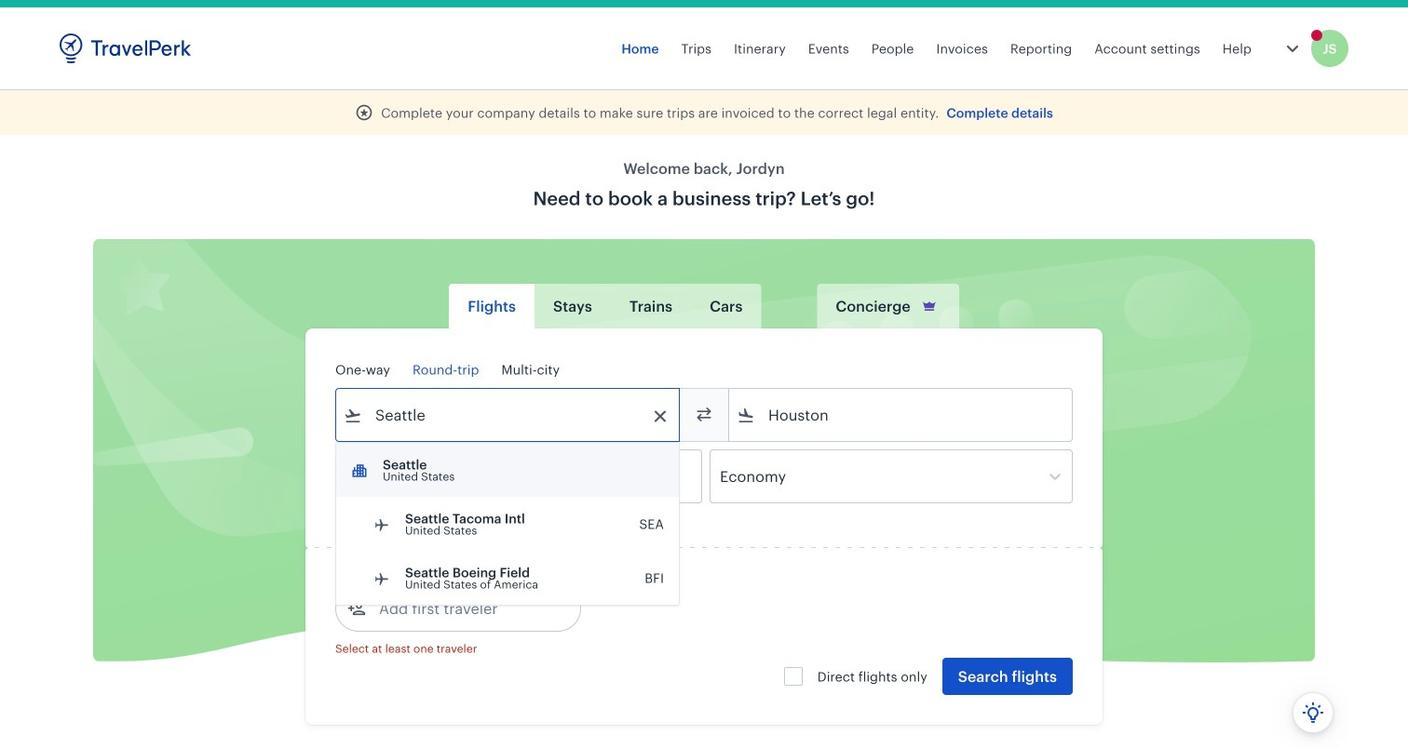 Task type: locate. For each thing, give the bounding box(es) containing it.
Add first traveler search field
[[366, 594, 560, 624]]



Task type: describe. For each thing, give the bounding box(es) containing it.
To search field
[[755, 400, 1048, 430]]

From search field
[[362, 400, 655, 430]]

Depart text field
[[362, 451, 459, 503]]

Return text field
[[473, 451, 570, 503]]



